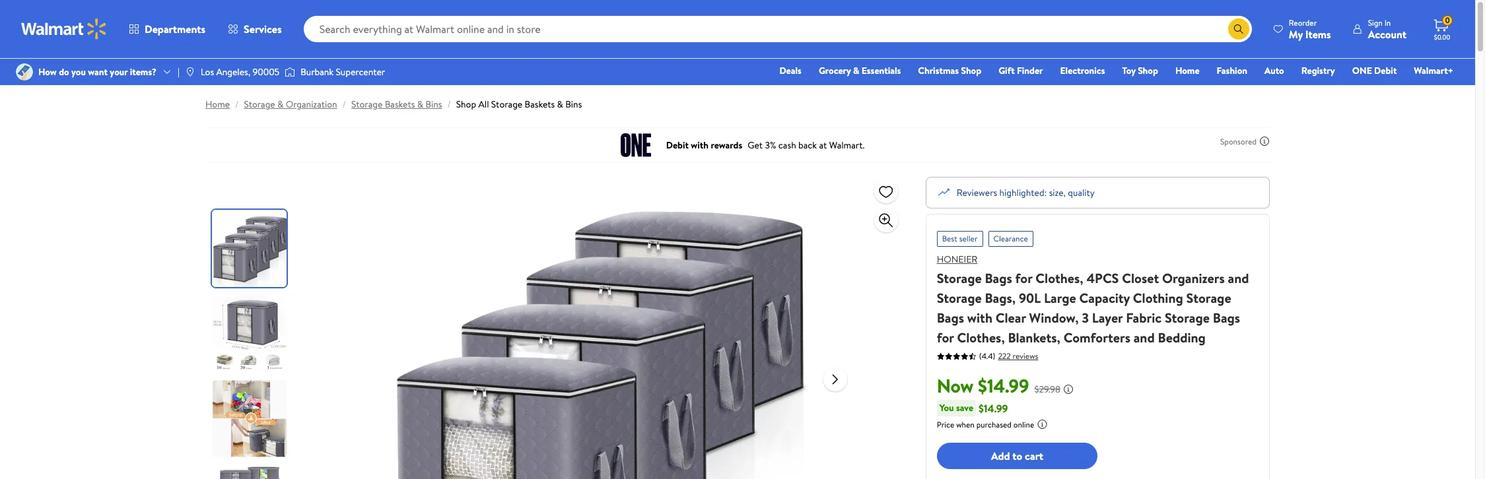 Task type: locate. For each thing, give the bounding box(es) containing it.
storage bags for clothes, 4pcs closet organizers and storage bags, 90l large capacity clothing storage bags with clear window, 3 layer fabric storage bags for clothes, blankets, comforters and bedding - image 4 of 11 image
[[212, 466, 289, 479]]

storage bags for clothes, 4pcs closet organizers and storage bags, 90l large capacity clothing storage bags with clear window, 3 layer fabric storage bags for clothes, blankets, comforters and bedding - image 2 of 11 image
[[212, 295, 289, 372]]

1 vertical spatial and
[[1134, 329, 1155, 347]]

purchased
[[977, 419, 1012, 431]]

you
[[940, 402, 954, 415]]

clothes, up large
[[1036, 269, 1084, 287]]

0 horizontal spatial baskets
[[385, 98, 415, 111]]

2 horizontal spatial bags
[[1213, 309, 1240, 327]]

to
[[1013, 449, 1022, 463]]

clothes,
[[1036, 269, 1084, 287], [957, 329, 1005, 347]]

bins
[[426, 98, 442, 111], [565, 98, 582, 111]]

online
[[1014, 419, 1034, 431]]

supercenter
[[336, 65, 385, 79]]

christmas shop
[[918, 64, 981, 77]]

baskets
[[385, 98, 415, 111], [525, 98, 555, 111]]

bags
[[985, 269, 1012, 287], [937, 309, 964, 327], [1213, 309, 1240, 327]]

1 horizontal spatial  image
[[185, 67, 195, 77]]

home
[[1175, 64, 1200, 77], [205, 98, 230, 111]]

1 horizontal spatial for
[[1015, 269, 1033, 287]]

shop
[[961, 64, 981, 77], [1138, 64, 1158, 77], [456, 98, 476, 111]]

in
[[1385, 17, 1391, 28]]

grocery
[[819, 64, 851, 77]]

storage right the all
[[491, 98, 523, 111]]

storage down honeier
[[937, 269, 982, 287]]

$29.98
[[1035, 383, 1061, 396]]

do
[[59, 65, 69, 79]]

/ down los angeles, 90005 at the top of page
[[235, 98, 239, 111]]

home / storage & organization / storage baskets & bins / shop all storage baskets & bins
[[205, 98, 582, 111]]

0 vertical spatial home
[[1175, 64, 1200, 77]]

and right organizers
[[1228, 269, 1249, 287]]

shop inside "link"
[[1138, 64, 1158, 77]]

0 horizontal spatial home
[[205, 98, 230, 111]]

reviews
[[1013, 350, 1038, 362]]

grocery & essentials
[[819, 64, 901, 77]]

shop right 'toy'
[[1138, 64, 1158, 77]]

1 horizontal spatial baskets
[[525, 98, 555, 111]]

90l
[[1019, 289, 1041, 307]]

toy
[[1122, 64, 1136, 77]]

gift finder link
[[993, 63, 1049, 78]]

learn more about strikethrough prices image
[[1063, 384, 1074, 395]]

1 bins from the left
[[426, 98, 442, 111]]

/
[[235, 98, 239, 111], [343, 98, 346, 111], [447, 98, 451, 111]]

shop left the all
[[456, 98, 476, 111]]

bags down organizers
[[1213, 309, 1240, 327]]

my
[[1289, 27, 1303, 41]]

bedding
[[1158, 329, 1206, 347]]

 image right the 90005
[[285, 65, 295, 79]]

reviewers highlighted: size, quality
[[957, 186, 1095, 199]]

for up 90l
[[1015, 269, 1033, 287]]

storage up with
[[937, 289, 982, 307]]

and down fabric
[[1134, 329, 1155, 347]]

1 vertical spatial home link
[[205, 98, 230, 111]]

one
[[1352, 64, 1372, 77]]

cart
[[1025, 449, 1043, 463]]

los angeles, 90005
[[201, 65, 280, 79]]

best
[[942, 233, 957, 244]]

for
[[1015, 269, 1033, 287], [937, 329, 954, 347]]

how
[[38, 65, 57, 79]]

1 horizontal spatial home
[[1175, 64, 1200, 77]]

0 vertical spatial and
[[1228, 269, 1249, 287]]

Walmart Site-Wide search field
[[304, 16, 1252, 42]]

clothes, up (4.4)
[[957, 329, 1005, 347]]

organization
[[286, 98, 337, 111]]

shop for toy shop
[[1138, 64, 1158, 77]]

&
[[853, 64, 860, 77], [277, 98, 284, 111], [417, 98, 423, 111], [557, 98, 563, 111]]

all
[[478, 98, 489, 111]]

account
[[1368, 27, 1407, 41]]

storage down the 90005
[[244, 98, 275, 111]]

storage
[[244, 98, 275, 111], [351, 98, 383, 111], [491, 98, 523, 111], [937, 269, 982, 287], [937, 289, 982, 307], [1186, 289, 1231, 307], [1165, 309, 1210, 327]]

christmas
[[918, 64, 959, 77]]

and
[[1228, 269, 1249, 287], [1134, 329, 1155, 347]]

auto link
[[1259, 63, 1290, 78]]

0
[[1445, 15, 1450, 26]]

departments button
[[118, 13, 217, 45]]

shop for christmas shop
[[961, 64, 981, 77]]

0 vertical spatial $14.99
[[978, 373, 1029, 399]]

essentials
[[862, 64, 901, 77]]

electronics
[[1060, 64, 1105, 77]]

reorder
[[1289, 17, 1317, 28]]

capacity
[[1079, 289, 1130, 307]]

sign in to add to favorites list, storage bags for clothes, 4pcs closet organizers and storage bags, 90l large capacity clothing storage bags with clear window, 3 layer fabric storage bags for clothes, blankets, comforters and bedding image
[[878, 183, 894, 200]]

walmart+
[[1414, 64, 1454, 77]]

 image left 'how'
[[16, 63, 33, 81]]

1 horizontal spatial home link
[[1170, 63, 1206, 78]]

search icon image
[[1234, 24, 1244, 34]]

1 vertical spatial for
[[937, 329, 954, 347]]

3
[[1082, 309, 1089, 327]]

home down los
[[205, 98, 230, 111]]

auto
[[1265, 64, 1284, 77]]

0 horizontal spatial clothes,
[[957, 329, 1005, 347]]

0 vertical spatial home link
[[1170, 63, 1206, 78]]

 image for how
[[16, 63, 33, 81]]

closet
[[1122, 269, 1159, 287]]

honeier
[[937, 253, 978, 266]]

1 vertical spatial $14.99
[[979, 401, 1008, 416]]

2 horizontal spatial /
[[447, 98, 451, 111]]

1 horizontal spatial clothes,
[[1036, 269, 1084, 287]]

add
[[991, 449, 1010, 463]]

home link
[[1170, 63, 1206, 78], [205, 98, 230, 111]]

$14.99
[[978, 373, 1029, 399], [979, 401, 1008, 416]]

walmart image
[[21, 18, 107, 40]]

0 horizontal spatial bins
[[426, 98, 442, 111]]

clear
[[996, 309, 1026, 327]]

 image
[[16, 63, 33, 81], [285, 65, 295, 79], [185, 67, 195, 77]]

/ left the all
[[447, 98, 451, 111]]

0 horizontal spatial /
[[235, 98, 239, 111]]

electronics link
[[1054, 63, 1111, 78]]

how do you want your items?
[[38, 65, 157, 79]]

departments
[[145, 22, 205, 36]]

storage bags for clothes, 4pcs closet organizers and storage bags, 90l large capacity clothing storage bags with clear window, 3 layer fabric storage bags for clothes, blankets, comforters and bedding - image 1 of 11 image
[[212, 210, 289, 287]]

burbank supercenter
[[301, 65, 385, 79]]

items
[[1306, 27, 1331, 41]]

 image right |
[[185, 67, 195, 77]]

honeier link
[[937, 253, 978, 266]]

one debit link
[[1346, 63, 1403, 78]]

0 horizontal spatial  image
[[16, 63, 33, 81]]

baskets down supercenter
[[385, 98, 415, 111]]

shop right christmas
[[961, 64, 981, 77]]

1 horizontal spatial bins
[[565, 98, 582, 111]]

add to cart button
[[937, 443, 1098, 470]]

1 horizontal spatial shop
[[961, 64, 981, 77]]

when
[[956, 419, 975, 431]]

home link left fashion
[[1170, 63, 1206, 78]]

reorder my items
[[1289, 17, 1331, 41]]

& inside grocery & essentials link
[[853, 64, 860, 77]]

toy shop
[[1122, 64, 1158, 77]]

bags left with
[[937, 309, 964, 327]]

baskets right the all
[[525, 98, 555, 111]]

$14.99 up the purchased
[[979, 401, 1008, 416]]

/ down burbank supercenter
[[343, 98, 346, 111]]

size,
[[1049, 186, 1066, 199]]

sign
[[1368, 17, 1383, 28]]

los
[[201, 65, 214, 79]]

services button
[[217, 13, 293, 45]]

0 horizontal spatial for
[[937, 329, 954, 347]]

1 horizontal spatial /
[[343, 98, 346, 111]]

add to cart
[[991, 449, 1043, 463]]

2 horizontal spatial shop
[[1138, 64, 1158, 77]]

registry
[[1301, 64, 1335, 77]]

for up now
[[937, 329, 954, 347]]

home left fashion
[[1175, 64, 1200, 77]]

(4.4)
[[979, 351, 995, 362]]

bags up 'bags,'
[[985, 269, 1012, 287]]

reviewers
[[957, 186, 997, 199]]

1 vertical spatial home
[[205, 98, 230, 111]]

debit
[[1374, 64, 1397, 77]]

$14.99 down 222
[[978, 373, 1029, 399]]

2 horizontal spatial  image
[[285, 65, 295, 79]]

1 horizontal spatial and
[[1228, 269, 1249, 287]]

home link down los
[[205, 98, 230, 111]]

ad disclaimer and feedback for skylinedisplayad image
[[1259, 136, 1270, 147]]



Task type: vqa. For each thing, say whether or not it's contained in the screenshot.
'It's a Barbie world!'
no



Task type: describe. For each thing, give the bounding box(es) containing it.
fashion link
[[1211, 63, 1253, 78]]

best seller
[[942, 233, 978, 244]]

zoom image modal image
[[878, 213, 894, 228]]

large
[[1044, 289, 1076, 307]]

want
[[88, 65, 108, 79]]

|
[[178, 65, 180, 79]]

fabric
[[1126, 309, 1162, 327]]

90005
[[253, 65, 280, 79]]

2 baskets from the left
[[525, 98, 555, 111]]

toy shop link
[[1116, 63, 1164, 78]]

shop all storage baskets & bins link
[[456, 98, 582, 111]]

burbank
[[301, 65, 334, 79]]

services
[[244, 22, 282, 36]]

fashion
[[1217, 64, 1248, 77]]

222 reviews link
[[995, 350, 1038, 362]]

2 / from the left
[[343, 98, 346, 111]]

bags,
[[985, 289, 1016, 307]]

222
[[998, 350, 1011, 362]]

quality
[[1068, 186, 1095, 199]]

storage bags for clothes, 4pcs closet organizers and storage bags, 90l large capacity clothing storage bags with clear window, 3 layer fabric storage bags for clothes, blankets, comforters and bedding - image 3 of 11 image
[[212, 380, 289, 458]]

storage down supercenter
[[351, 98, 383, 111]]

1 horizontal spatial bags
[[985, 269, 1012, 287]]

storage bags for clothes, 4pcs closet organizers and storage bags, 90l large capacity clothing storage bags with clear window, 3 layer fabric storage bags for clothes, blankets, comforters and bedding image
[[390, 177, 813, 479]]

4pcs
[[1087, 269, 1119, 287]]

your
[[110, 65, 128, 79]]

you save $14.99
[[940, 401, 1008, 416]]

storage up bedding
[[1165, 309, 1210, 327]]

storage & organization link
[[244, 98, 337, 111]]

 image for los
[[185, 67, 195, 77]]

deals link
[[774, 63, 808, 78]]

home for home / storage & organization / storage baskets & bins / shop all storage baskets & bins
[[205, 98, 230, 111]]

window,
[[1029, 309, 1079, 327]]

2 bins from the left
[[565, 98, 582, 111]]

seller
[[959, 233, 978, 244]]

one debit
[[1352, 64, 1397, 77]]

items?
[[130, 65, 157, 79]]

deals
[[780, 64, 802, 77]]

0 horizontal spatial shop
[[456, 98, 476, 111]]

registry link
[[1296, 63, 1341, 78]]

gift
[[999, 64, 1015, 77]]

now
[[937, 373, 974, 399]]

layer
[[1092, 309, 1123, 327]]

sign in account
[[1368, 17, 1407, 41]]

blankets,
[[1008, 329, 1061, 347]]

Search search field
[[304, 16, 1252, 42]]

sponsored
[[1220, 136, 1257, 147]]

organizers
[[1162, 269, 1225, 287]]

with
[[967, 309, 993, 327]]

0 vertical spatial clothes,
[[1036, 269, 1084, 287]]

0 horizontal spatial bags
[[937, 309, 964, 327]]

0 horizontal spatial home link
[[205, 98, 230, 111]]

comforters
[[1064, 329, 1131, 347]]

0 vertical spatial for
[[1015, 269, 1033, 287]]

1 / from the left
[[235, 98, 239, 111]]

angeles,
[[216, 65, 250, 79]]

next media item image
[[827, 371, 843, 387]]

save
[[956, 402, 973, 415]]

3 / from the left
[[447, 98, 451, 111]]

 image for burbank
[[285, 65, 295, 79]]

0 $0.00
[[1434, 15, 1450, 42]]

clothing
[[1133, 289, 1183, 307]]

honeier storage bags for clothes, 4pcs closet organizers and storage bags, 90l large capacity clothing storage bags with clear window, 3 layer fabric storage bags for clothes, blankets, comforters and bedding
[[937, 253, 1249, 347]]

finder
[[1017, 64, 1043, 77]]

storage down organizers
[[1186, 289, 1231, 307]]

grocery & essentials link
[[813, 63, 907, 78]]

(4.4) 222 reviews
[[979, 350, 1038, 362]]

price when purchased online
[[937, 419, 1034, 431]]

home for home
[[1175, 64, 1200, 77]]

christmas shop link
[[912, 63, 987, 78]]

0 horizontal spatial and
[[1134, 329, 1155, 347]]

legal information image
[[1037, 419, 1048, 430]]

1 baskets from the left
[[385, 98, 415, 111]]

clearance
[[994, 233, 1028, 244]]

highlighted:
[[1000, 186, 1047, 199]]

price
[[937, 419, 954, 431]]

1 vertical spatial clothes,
[[957, 329, 1005, 347]]



